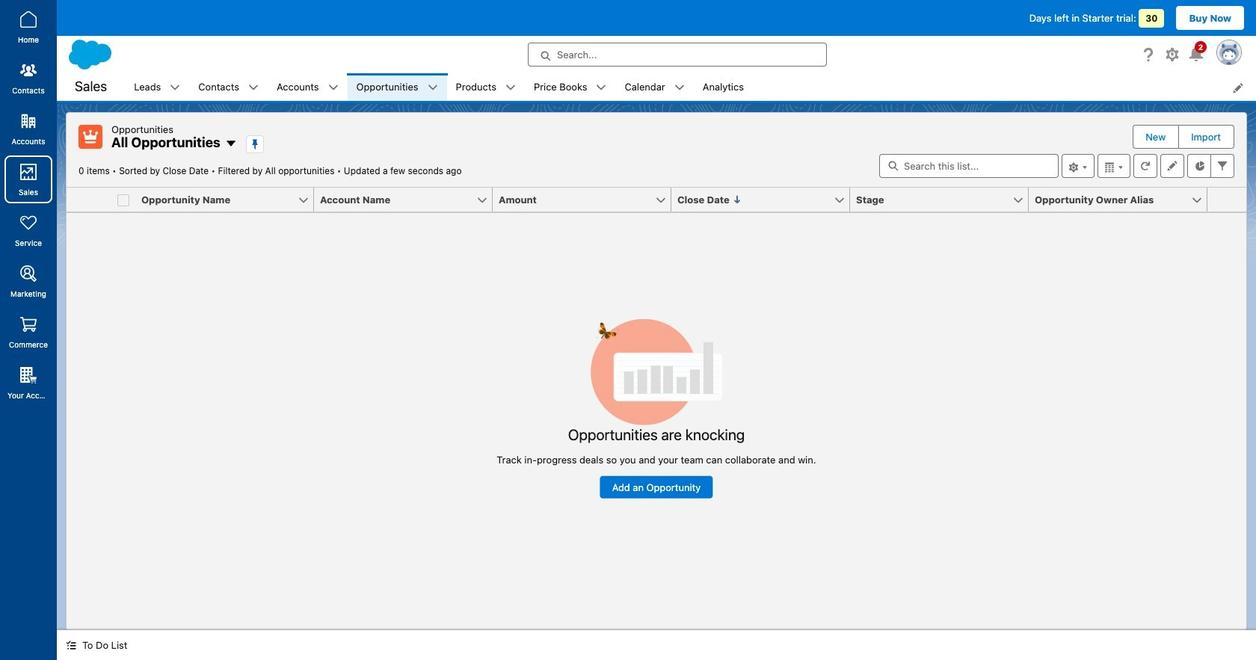 Task type: describe. For each thing, give the bounding box(es) containing it.
action image
[[1208, 188, 1247, 212]]

all opportunities|opportunities|list view element
[[66, 112, 1248, 631]]

opportunities image
[[79, 125, 102, 149]]

1 list item from the left
[[125, 73, 189, 101]]

opportunity name element
[[135, 188, 323, 212]]

cell inside all opportunities|opportunities|list view element
[[111, 188, 135, 212]]

all opportunities status
[[79, 165, 344, 177]]

text default image for seventh list item from right
[[170, 83, 181, 93]]

stage element
[[850, 188, 1038, 212]]

5 list item from the left
[[447, 73, 525, 101]]

6 list item from the left
[[525, 73, 616, 101]]

4 list item from the left
[[347, 73, 447, 101]]

status inside all opportunities|opportunities|list view element
[[497, 319, 816, 499]]



Task type: vqa. For each thing, say whether or not it's contained in the screenshot.
list
yes



Task type: locate. For each thing, give the bounding box(es) containing it.
3 list item from the left
[[268, 73, 347, 101]]

list item
[[125, 73, 189, 101], [189, 73, 268, 101], [268, 73, 347, 101], [347, 73, 447, 101], [447, 73, 525, 101], [525, 73, 616, 101], [616, 73, 694, 101]]

account name element
[[314, 188, 502, 212]]

opportunity owner alias element
[[1029, 188, 1217, 212]]

2 list item from the left
[[189, 73, 268, 101]]

close date element
[[672, 188, 859, 212]]

action element
[[1208, 188, 1247, 212]]

status
[[497, 319, 816, 499]]

list
[[125, 73, 1257, 101]]

cell
[[111, 188, 135, 212]]

text default image for 2nd list item from left
[[248, 83, 259, 93]]

Search All Opportunities list view. search field
[[880, 154, 1059, 178]]

7 list item from the left
[[616, 73, 694, 101]]

text default image for 6th list item
[[596, 83, 607, 93]]

text default image
[[170, 83, 181, 93], [248, 83, 259, 93], [596, 83, 607, 93], [225, 138, 237, 150]]

item number image
[[67, 188, 111, 212]]

item number element
[[67, 188, 111, 212]]

text default image
[[328, 83, 339, 93], [427, 83, 438, 93], [506, 83, 516, 93], [674, 83, 685, 93], [66, 640, 76, 651]]

amount element
[[493, 188, 681, 212]]



